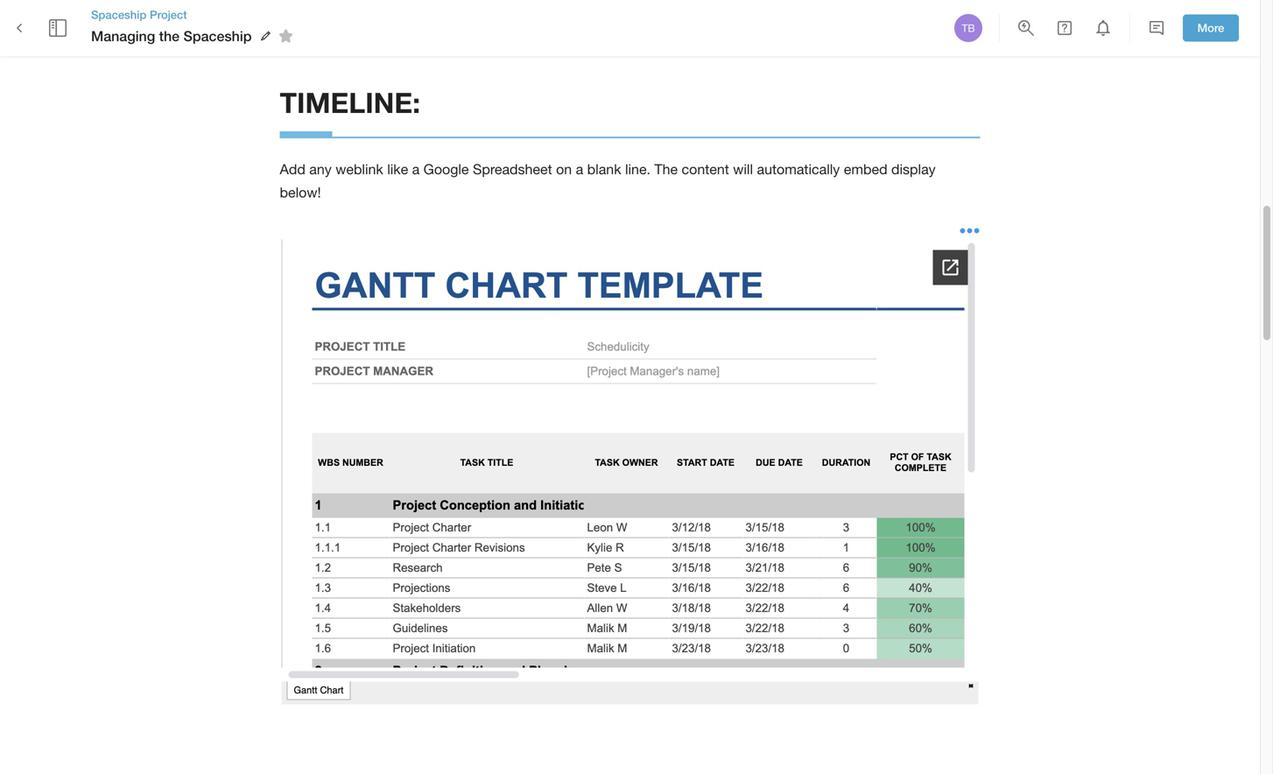 Task type: vqa. For each thing, say whether or not it's contained in the screenshot.
your related to for
no



Task type: describe. For each thing, give the bounding box(es) containing it.
more button
[[1184, 15, 1240, 42]]

blank
[[588, 161, 622, 177]]

tb
[[962, 22, 976, 34]]

add any weblink like a google spreadsheet on a blank line. the content will automatically embed display below!
[[280, 161, 940, 200]]

the
[[159, 28, 180, 44]]

weblink
[[336, 161, 384, 177]]

2 a from the left
[[576, 161, 584, 177]]

0 horizontal spatial spaceship
[[91, 8, 147, 21]]

like
[[387, 161, 408, 177]]

line.
[[626, 161, 651, 177]]

automatically
[[757, 161, 841, 177]]

will
[[734, 161, 754, 177]]

more
[[1198, 21, 1225, 35]]

the
[[655, 161, 678, 177]]

managing
[[91, 28, 155, 44]]

tb button
[[952, 11, 986, 45]]

display
[[892, 161, 936, 177]]

1 vertical spatial spaceship
[[184, 28, 252, 44]]



Task type: locate. For each thing, give the bounding box(es) containing it.
1 a from the left
[[412, 161, 420, 177]]

a right like
[[412, 161, 420, 177]]

0 vertical spatial spaceship
[[91, 8, 147, 21]]

embed
[[844, 161, 888, 177]]

below!
[[280, 184, 321, 200]]

timeline:
[[280, 86, 421, 119]]

project
[[150, 8, 187, 21]]

1 horizontal spatial spaceship
[[184, 28, 252, 44]]

spaceship down spaceship project link
[[184, 28, 252, 44]]

favorite image
[[276, 25, 297, 47]]

spaceship
[[91, 8, 147, 21], [184, 28, 252, 44]]

on
[[556, 161, 572, 177]]

1 horizontal spatial a
[[576, 161, 584, 177]]

google
[[424, 161, 469, 177]]

spreadsheet
[[473, 161, 553, 177]]

spaceship up managing at top left
[[91, 8, 147, 21]]

spaceship project
[[91, 8, 187, 21]]

0 horizontal spatial a
[[412, 161, 420, 177]]

spaceship project link
[[91, 7, 299, 23]]

content
[[682, 161, 730, 177]]

a right on
[[576, 161, 584, 177]]

any
[[310, 161, 332, 177]]

a
[[412, 161, 420, 177], [576, 161, 584, 177]]

add
[[280, 161, 306, 177]]

managing the spaceship
[[91, 28, 252, 44]]



